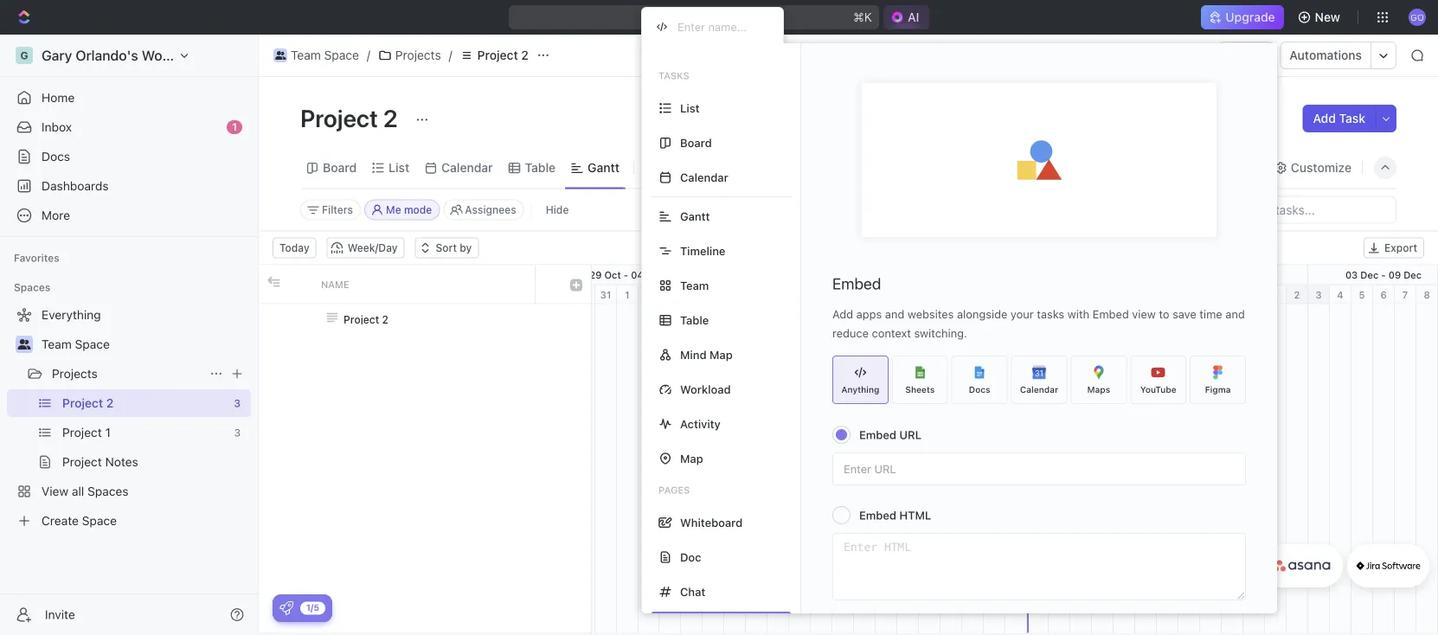 Task type: locate. For each thing, give the bounding box(es) containing it.
1 horizontal spatial list
[[680, 102, 700, 115]]

0 horizontal spatial space
[[75, 337, 110, 351]]

1 vertical spatial add
[[833, 308, 853, 321]]

maps
[[1088, 385, 1111, 395]]

4
[[688, 289, 695, 300], [1337, 289, 1344, 300]]

1 horizontal spatial 30 element
[[1244, 285, 1265, 304]]

switching.
[[914, 327, 967, 340]]

embed inside add apps and websites alongside your tasks with embed view to save time and reduce context switching.
[[1093, 308, 1129, 321]]

map
[[710, 348, 733, 361], [680, 452, 703, 465]]

1 vertical spatial gantt
[[680, 210, 710, 223]]

1 horizontal spatial and
[[1226, 308, 1245, 321]]

1 horizontal spatial map
[[710, 348, 733, 361]]

project 2 link
[[456, 45, 533, 66]]

Enter URL text field
[[833, 454, 1245, 485]]

4 left 5 element
[[688, 289, 695, 300]]

2 horizontal spatial 1
[[1273, 289, 1278, 300]]

task
[[1339, 111, 1366, 125]]

0 horizontal spatial team
[[42, 337, 72, 351]]

1 vertical spatial team space
[[42, 337, 110, 351]]

docs
[[42, 149, 70, 164], [969, 385, 991, 395]]

0 horizontal spatial team space link
[[42, 331, 248, 358]]

2 horizontal spatial team
[[680, 279, 709, 292]]

0 horizontal spatial hide
[[546, 204, 569, 216]]

hide left customize button
[[1219, 161, 1246, 175]]

1 horizontal spatial calendar
[[680, 171, 729, 184]]

29 element
[[1222, 285, 1244, 304]]

gantt
[[588, 161, 620, 175], [680, 210, 710, 223]]

1 horizontal spatial /
[[449, 48, 452, 62]]

1 horizontal spatial docs
[[969, 385, 991, 395]]

2 vertical spatial project 2
[[344, 313, 389, 325]]

4 column header from the left
[[562, 265, 591, 303]]

project 2
[[477, 48, 529, 62], [300, 103, 403, 132], [344, 313, 389, 325]]

0 horizontal spatial list
[[389, 161, 410, 175]]

3 nov from the left
[[796, 269, 815, 280]]

column header
[[259, 265, 285, 303], [285, 265, 311, 303], [536, 265, 562, 303], [562, 265, 591, 303]]

view button
[[641, 148, 698, 188]]

2 horizontal spatial -
[[1382, 269, 1386, 280]]

0 vertical spatial add
[[1313, 111, 1336, 125]]

tree inside sidebar navigation
[[7, 301, 251, 535]]

project 2 - 0.00% row
[[259, 304, 591, 335]]

11 inside 11 element
[[838, 289, 848, 300]]

2 vertical spatial team
[[42, 337, 72, 351]]

map down activity
[[680, 452, 703, 465]]

12 nov - 18 nov element
[[854, 265, 1006, 284]]

0 horizontal spatial -
[[624, 269, 628, 280]]

1 horizontal spatial -
[[777, 269, 782, 280]]

1
[[232, 121, 237, 133], [625, 289, 630, 300], [1273, 289, 1278, 300]]

31 element
[[595, 285, 617, 304]]

assignees button
[[443, 199, 524, 220]]

team down timeline in the top of the page
[[680, 279, 709, 292]]

0 vertical spatial team space
[[291, 48, 359, 62]]

board link
[[319, 156, 357, 180]]

16 element
[[941, 285, 962, 304]]

export
[[1385, 242, 1418, 254]]

0 horizontal spatial table
[[525, 161, 556, 175]]

1 vertical spatial space
[[75, 337, 110, 351]]

0 vertical spatial 11
[[785, 269, 794, 280]]

hide inside hide button
[[546, 204, 569, 216]]

- for 09
[[1382, 269, 1386, 280]]

0 vertical spatial docs
[[42, 149, 70, 164]]

add inside "button"
[[1313, 111, 1336, 125]]

gantt right table link
[[588, 161, 620, 175]]

projects
[[395, 48, 441, 62], [52, 367, 98, 381]]

3 left 5
[[1316, 289, 1322, 300]]

oct
[[604, 269, 621, 280]]

docs right sheets
[[969, 385, 991, 395]]

1 vertical spatial board
[[323, 161, 357, 175]]

 image
[[268, 276, 280, 288]]

mind
[[680, 348, 707, 361]]

1 vertical spatial 11
[[838, 289, 848, 300]]

3 column header from the left
[[536, 265, 562, 303]]

12
[[859, 289, 870, 300]]

0 horizontal spatial 11
[[785, 269, 794, 280]]

add for add task
[[1313, 111, 1336, 125]]

board left list link
[[323, 161, 357, 175]]

 image inside name row
[[570, 279, 582, 291]]

nov for 11
[[796, 269, 815, 280]]

nov
[[646, 269, 664, 280], [756, 269, 775, 280], [796, 269, 815, 280]]

embed
[[833, 274, 881, 293], [1093, 308, 1129, 321], [859, 428, 897, 441], [859, 509, 897, 522]]

- for 04
[[624, 269, 628, 280]]

1 vertical spatial table
[[680, 314, 709, 327]]

favorites
[[14, 252, 60, 264]]

add inside add apps and websites alongside your tasks with embed view to save time and reduce context switching.
[[833, 308, 853, 321]]

1 horizontal spatial nov
[[756, 269, 775, 280]]

1 horizontal spatial hide
[[1219, 161, 1246, 175]]

6 element
[[724, 285, 746, 304]]

projects inside sidebar navigation
[[52, 367, 98, 381]]

anything
[[842, 385, 880, 395]]

doc
[[680, 551, 702, 564]]

nov right 04
[[646, 269, 664, 280]]

hide
[[1219, 161, 1246, 175], [546, 204, 569, 216]]

dec right 03
[[1361, 269, 1379, 280]]

team space right user group icon
[[42, 337, 110, 351]]

1 horizontal spatial 3
[[1316, 289, 1322, 300]]

list right board link
[[389, 161, 410, 175]]

add
[[1313, 111, 1336, 125], [833, 308, 853, 321]]

- left 04
[[624, 269, 628, 280]]

1 horizontal spatial board
[[680, 136, 712, 149]]

10 element
[[811, 285, 833, 304]]

0 horizontal spatial calendar
[[442, 161, 493, 175]]

share button
[[1220, 42, 1273, 69]]

22 element
[[1071, 285, 1092, 304]]

1 4 from the left
[[688, 289, 695, 300]]

tree
[[7, 301, 251, 535]]

1 vertical spatial list
[[389, 161, 410, 175]]

1 horizontal spatial today
[[1032, 308, 1057, 318]]

1 horizontal spatial team space link
[[269, 45, 363, 66]]

09
[[1389, 269, 1401, 280]]

excel & csv
[[1195, 561, 1251, 573]]

30 element down 26 nov - 02 dec element
[[1244, 285, 1265, 304]]

table up hide button
[[525, 161, 556, 175]]

13 element
[[876, 285, 897, 304]]

0 vertical spatial project
[[477, 48, 518, 62]]

0 horizontal spatial projects link
[[52, 360, 203, 388]]

list
[[680, 102, 700, 115], [389, 161, 410, 175]]

and down 29 element
[[1226, 308, 1245, 321]]

13
[[881, 289, 892, 300]]

7 element
[[746, 285, 768, 304]]

25 element
[[1136, 285, 1157, 304]]

0 horizontal spatial 1
[[232, 121, 237, 133]]

table
[[525, 161, 556, 175], [680, 314, 709, 327]]

03 dec - 09 dec
[[1346, 269, 1422, 280]]

view
[[664, 161, 691, 175]]

3 left 5 element
[[667, 289, 673, 300]]

 image
[[570, 279, 582, 291]]

0 vertical spatial projects
[[395, 48, 441, 62]]

reduce
[[833, 327, 869, 340]]

calendar up timeline in the top of the page
[[680, 171, 729, 184]]

/
[[367, 48, 370, 62], [449, 48, 452, 62]]

dec right 09 in the right top of the page
[[1404, 269, 1422, 280]]

1 30 element from the left
[[574, 285, 595, 304]]

1 vertical spatial map
[[680, 452, 703, 465]]

11
[[785, 269, 794, 280], [838, 289, 848, 300]]

0 horizontal spatial 4
[[688, 289, 695, 300]]

0 horizontal spatial projects
[[52, 367, 98, 381]]

name
[[321, 279, 349, 290]]

nov right 05
[[756, 269, 775, 280]]

30 element left 31
[[574, 285, 595, 304]]

calendar up 'assignees' button
[[442, 161, 493, 175]]

5 element
[[703, 285, 724, 304]]

automations button
[[1281, 42, 1371, 68]]

1 vertical spatial team
[[680, 279, 709, 292]]

11 up 8 element
[[785, 269, 794, 280]]

calendar inside "link"
[[442, 161, 493, 175]]

0 horizontal spatial /
[[367, 48, 370, 62]]

embed for embed url
[[859, 428, 897, 441]]

table down 5 element
[[680, 314, 709, 327]]

2 horizontal spatial nov
[[796, 269, 815, 280]]

1 vertical spatial docs
[[969, 385, 991, 395]]

dec
[[1361, 269, 1379, 280], [1404, 269, 1422, 280]]

embed url
[[859, 428, 922, 441]]

1 horizontal spatial projects
[[395, 48, 441, 62]]

0 horizontal spatial nov
[[646, 269, 664, 280]]

0 vertical spatial map
[[710, 348, 733, 361]]

0 vertical spatial today
[[280, 242, 310, 254]]

csv
[[1231, 561, 1251, 573]]

figma
[[1205, 385, 1231, 395]]

team space right user group image
[[291, 48, 359, 62]]

tree containing team space
[[7, 301, 251, 535]]

29 oct - 04 nov
[[590, 269, 664, 280]]

0 horizontal spatial 3
[[667, 289, 673, 300]]

upgrade
[[1226, 10, 1275, 24]]

2
[[521, 48, 529, 62], [383, 103, 398, 132], [646, 289, 652, 300], [1294, 289, 1300, 300], [382, 313, 389, 325]]

24 element
[[1114, 285, 1136, 304]]

team space link
[[269, 45, 363, 66], [42, 331, 248, 358]]

- for 11
[[777, 269, 782, 280]]

- up 8 element
[[777, 269, 782, 280]]

embed for embed
[[833, 274, 881, 293]]

name column header
[[311, 265, 536, 303]]

1 horizontal spatial team space
[[291, 48, 359, 62]]

0 horizontal spatial docs
[[42, 149, 70, 164]]

2 3 from the left
[[1316, 289, 1322, 300]]

0 vertical spatial gantt
[[588, 161, 620, 175]]

0 vertical spatial table
[[525, 161, 556, 175]]

0 horizontal spatial and
[[885, 308, 905, 321]]

19 element
[[1006, 285, 1027, 304]]

and
[[885, 308, 905, 321], [1226, 308, 1245, 321]]

1 horizontal spatial 4
[[1337, 289, 1344, 300]]

1 horizontal spatial 11
[[838, 289, 848, 300]]

board up 'view' at the top left
[[680, 136, 712, 149]]

1 - from the left
[[624, 269, 628, 280]]

0 vertical spatial team space link
[[269, 45, 363, 66]]

space
[[324, 48, 359, 62], [75, 337, 110, 351]]

1 horizontal spatial space
[[324, 48, 359, 62]]

1 nov from the left
[[646, 269, 664, 280]]

11 inside 05 nov - 11 nov "element"
[[785, 269, 794, 280]]

gantt up timeline in the top of the page
[[680, 210, 710, 223]]

1 vertical spatial hide
[[546, 204, 569, 216]]

docs link
[[7, 143, 251, 170]]

- left 09 in the right top of the page
[[1382, 269, 1386, 280]]

0 horizontal spatial dec
[[1361, 269, 1379, 280]]

docs down "inbox" at the top of the page
[[42, 149, 70, 164]]

calendar left maps
[[1020, 385, 1059, 395]]

add down 11 element
[[833, 308, 853, 321]]

0 horizontal spatial team space
[[42, 337, 110, 351]]

hide inside hide dropdown button
[[1219, 161, 1246, 175]]

Search tasks... text field
[[1223, 197, 1396, 223]]

nov up 9
[[796, 269, 815, 280]]

team right user group image
[[291, 48, 321, 62]]

0 horizontal spatial 30 element
[[574, 285, 595, 304]]

0 horizontal spatial board
[[323, 161, 357, 175]]

⌘k
[[853, 10, 872, 24]]

1 horizontal spatial team
[[291, 48, 321, 62]]

0 vertical spatial projects link
[[374, 45, 445, 66]]

hide down table link
[[546, 204, 569, 216]]

9
[[797, 289, 803, 300]]

2 nov from the left
[[756, 269, 775, 280]]

pages
[[659, 485, 690, 496]]

1 horizontal spatial dec
[[1404, 269, 1422, 280]]

websites
[[908, 308, 954, 321]]

list down "tasks"
[[680, 102, 700, 115]]

calendar
[[442, 161, 493, 175], [680, 171, 729, 184], [1020, 385, 1059, 395]]

projects link
[[374, 45, 445, 66], [52, 360, 203, 388]]

2 4 from the left
[[1337, 289, 1344, 300]]

team space
[[291, 48, 359, 62], [42, 337, 110, 351]]

29
[[590, 269, 602, 280]]

2 / from the left
[[449, 48, 452, 62]]

user group image
[[275, 51, 286, 60]]

add apps and websites alongside your tasks with embed view to save time and reduce context switching.
[[833, 308, 1245, 340]]

1 horizontal spatial add
[[1313, 111, 1336, 125]]

project inside project 2 link
[[477, 48, 518, 62]]

1 vertical spatial projects
[[52, 367, 98, 381]]

- inside "element"
[[777, 269, 782, 280]]

and up context
[[885, 308, 905, 321]]

space right user group image
[[324, 48, 359, 62]]

0 horizontal spatial today
[[280, 242, 310, 254]]

customize button
[[1269, 156, 1357, 180]]

30 element
[[574, 285, 595, 304], [1244, 285, 1265, 304]]

2 vertical spatial project
[[344, 313, 379, 325]]

2 - from the left
[[777, 269, 782, 280]]

0 horizontal spatial add
[[833, 308, 853, 321]]

11 right 10 element
[[838, 289, 848, 300]]

project inside project 2 cell
[[344, 313, 379, 325]]

project 2 cell
[[311, 304, 536, 335]]

your
[[1011, 308, 1034, 321]]

team right user group icon
[[42, 337, 72, 351]]

team
[[291, 48, 321, 62], [680, 279, 709, 292], [42, 337, 72, 351]]

gantt link
[[584, 156, 620, 180]]

4 left 5
[[1337, 289, 1344, 300]]

20 element
[[1027, 285, 1049, 304]]

0 vertical spatial hide
[[1219, 161, 1246, 175]]

favorites button
[[7, 248, 66, 268]]

share
[[1230, 48, 1263, 62]]

embed for embed html
[[859, 509, 897, 522]]

15 element
[[919, 285, 941, 304]]

activity
[[680, 418, 721, 431]]

sidebar navigation
[[0, 35, 259, 635]]

1 vertical spatial projects link
[[52, 360, 203, 388]]

 image inside name row
[[268, 276, 280, 288]]

project
[[477, 48, 518, 62], [300, 103, 378, 132], [344, 313, 379, 325]]

add left 'task'
[[1313, 111, 1336, 125]]

18 element
[[984, 285, 1006, 304]]

3 - from the left
[[1382, 269, 1386, 280]]

0 vertical spatial team
[[291, 48, 321, 62]]

space right user group icon
[[75, 337, 110, 351]]

0 vertical spatial project 2
[[477, 48, 529, 62]]

map right mind
[[710, 348, 733, 361]]



Task type: describe. For each thing, give the bounding box(es) containing it.
space inside sidebar navigation
[[75, 337, 110, 351]]

excel
[[1195, 561, 1219, 573]]

chat
[[680, 585, 706, 598]]

apps
[[857, 308, 882, 321]]

19 nov - 25 nov element
[[1006, 265, 1157, 284]]

new button
[[1291, 3, 1351, 31]]

2 and from the left
[[1226, 308, 1245, 321]]

2 horizontal spatial calendar
[[1020, 385, 1059, 395]]

with
[[1068, 308, 1090, 321]]

whiteboard
[[680, 516, 743, 529]]

table link
[[522, 156, 556, 180]]

export button
[[1364, 238, 1425, 258]]

29 oct - 04 nov element
[[552, 265, 703, 284]]

8
[[1424, 289, 1430, 300]]

workload
[[680, 383, 731, 396]]

tasks
[[1037, 308, 1065, 321]]

12 element
[[854, 285, 876, 304]]

14 element
[[897, 285, 919, 304]]

2 column header from the left
[[285, 265, 311, 303]]

hide button
[[539, 199, 576, 220]]

2 dec from the left
[[1404, 269, 1422, 280]]

context
[[872, 327, 911, 340]]

view
[[1132, 308, 1156, 321]]

save
[[1173, 308, 1197, 321]]

1 inside sidebar navigation
[[232, 121, 237, 133]]

home link
[[7, 84, 251, 112]]

today button
[[273, 238, 316, 258]]

8 element
[[768, 285, 789, 304]]

project 2 tree grid
[[259, 265, 591, 633]]

user group image
[[18, 339, 31, 350]]

inbox
[[42, 120, 72, 134]]

assignees
[[465, 204, 516, 216]]

11 element
[[833, 285, 854, 304]]

0 vertical spatial board
[[680, 136, 712, 149]]

04
[[631, 269, 644, 280]]

Enter name... field
[[676, 19, 769, 34]]

dashboards
[[42, 179, 109, 193]]

html
[[900, 509, 932, 522]]

1 and from the left
[[885, 308, 905, 321]]

sheets
[[906, 385, 935, 395]]

spaces
[[14, 281, 51, 293]]

projects link inside tree
[[52, 360, 203, 388]]

&
[[1222, 561, 1229, 573]]

6
[[1381, 289, 1387, 300]]

name row
[[259, 265, 591, 304]]

automations
[[1290, 48, 1362, 62]]

26 nov - 02 dec element
[[1157, 265, 1309, 284]]

1 horizontal spatial projects link
[[374, 45, 445, 66]]

1 vertical spatial project
[[300, 103, 378, 132]]

1 dec from the left
[[1361, 269, 1379, 280]]

5
[[1359, 289, 1365, 300]]

7
[[1403, 289, 1408, 300]]

view button
[[641, 156, 698, 180]]

31
[[600, 289, 611, 300]]

26 element
[[1157, 285, 1179, 304]]

23 element
[[1092, 285, 1114, 304]]

1/5
[[306, 603, 319, 613]]

2 inside project 2 link
[[521, 48, 529, 62]]

upgrade link
[[1202, 5, 1284, 29]]

30 element containing 30
[[574, 285, 595, 304]]

21 element
[[1049, 285, 1071, 304]]

2 30 element from the left
[[1244, 285, 1265, 304]]

add for add apps and websites alongside your tasks with embed view to save time and reduce context switching.
[[833, 308, 853, 321]]

05
[[741, 269, 754, 280]]

alongside
[[957, 308, 1008, 321]]

1 horizontal spatial 1
[[625, 289, 630, 300]]

list inside list link
[[389, 161, 410, 175]]

youtube
[[1141, 385, 1177, 395]]

list link
[[385, 156, 410, 180]]

hide button
[[1198, 156, 1265, 180]]

nov for 04
[[646, 269, 664, 280]]

1 vertical spatial team space link
[[42, 331, 248, 358]]

1 vertical spatial project 2
[[300, 103, 403, 132]]

1 vertical spatial today
[[1032, 308, 1057, 318]]

calendar link
[[438, 156, 493, 180]]

today inside button
[[280, 242, 310, 254]]

time
[[1200, 308, 1223, 321]]

2 inside project 2 cell
[[382, 313, 389, 325]]

1 horizontal spatial table
[[680, 314, 709, 327]]

add task button
[[1303, 105, 1376, 132]]

invite
[[45, 608, 75, 622]]

30
[[578, 289, 590, 300]]

0 horizontal spatial gantt
[[588, 161, 620, 175]]

customize
[[1291, 161, 1352, 175]]

Enter HTML text field
[[833, 534, 1245, 600]]

1 3 from the left
[[667, 289, 673, 300]]

03 dec - 09 dec element
[[1309, 265, 1438, 284]]

28 element
[[1200, 285, 1222, 304]]

0 horizontal spatial map
[[680, 452, 703, 465]]

search...
[[680, 10, 729, 24]]

27 element
[[1179, 285, 1200, 304]]

05 nov - 11 nov
[[741, 269, 815, 280]]

url
[[900, 428, 922, 441]]

onboarding checklist button element
[[280, 602, 293, 615]]

17 element
[[962, 285, 984, 304]]

0 vertical spatial list
[[680, 102, 700, 115]]

03
[[1346, 269, 1358, 280]]

onboarding checklist button image
[[280, 602, 293, 615]]

timeline
[[680, 244, 726, 257]]

1 column header from the left
[[259, 265, 285, 303]]

05 nov - 11 nov element
[[703, 265, 854, 284]]

to
[[1159, 308, 1170, 321]]

dashboards link
[[7, 172, 251, 200]]

1 horizontal spatial gantt
[[680, 210, 710, 223]]

docs inside sidebar navigation
[[42, 149, 70, 164]]

add task
[[1313, 111, 1366, 125]]

embed html
[[859, 509, 932, 522]]

tasks
[[659, 70, 689, 81]]

1 / from the left
[[367, 48, 370, 62]]

project 2 inside cell
[[344, 313, 389, 325]]

mind map
[[680, 348, 733, 361]]

team inside sidebar navigation
[[42, 337, 72, 351]]

new
[[1315, 10, 1341, 24]]

team space inside sidebar navigation
[[42, 337, 110, 351]]

0 vertical spatial space
[[324, 48, 359, 62]]

home
[[42, 90, 75, 105]]

excel & csv link
[[1174, 544, 1257, 588]]



Task type: vqa. For each thing, say whether or not it's contained in the screenshot.
12
yes



